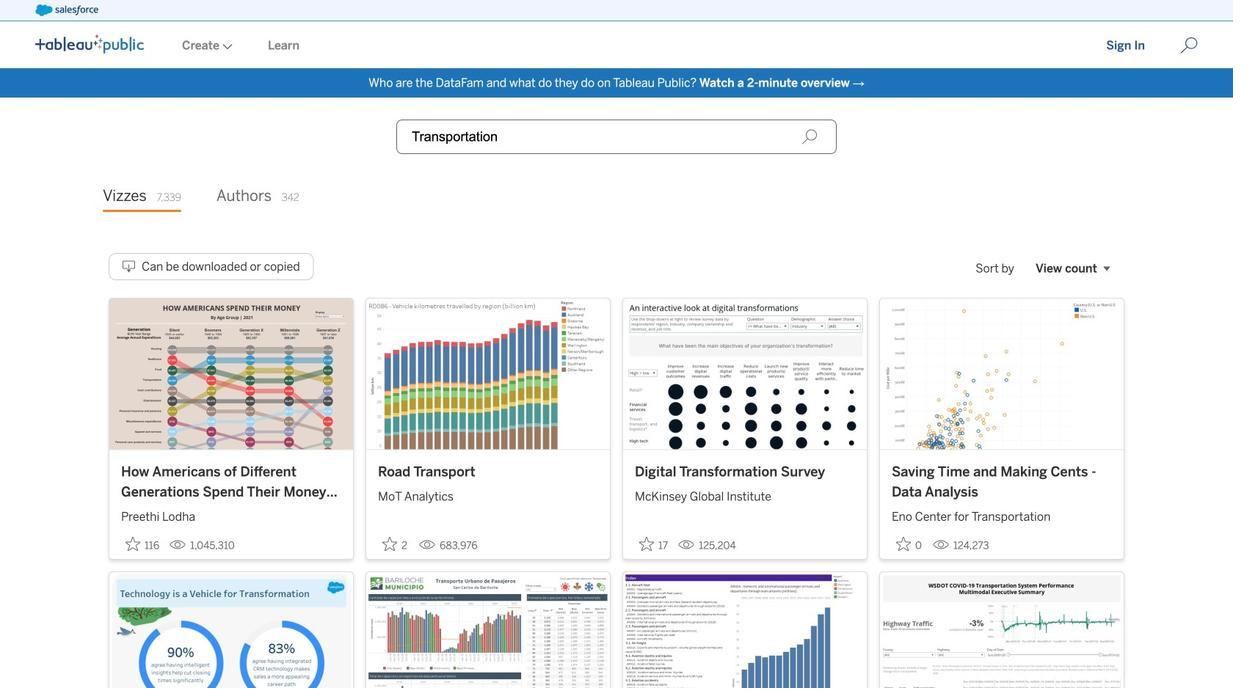Task type: locate. For each thing, give the bounding box(es) containing it.
0 horizontal spatial add favorite image
[[382, 537, 397, 552]]

Search input field
[[396, 120, 837, 154]]

add favorite image
[[382, 537, 397, 552], [639, 537, 654, 552]]

workbook thumbnail image
[[109, 299, 353, 450], [366, 299, 610, 450], [623, 299, 867, 450], [880, 299, 1124, 450], [109, 573, 353, 689], [366, 573, 610, 689], [623, 573, 867, 689], [880, 573, 1124, 689]]

add favorite image
[[126, 537, 140, 552], [896, 537, 911, 552]]

Add Favorite button
[[121, 533, 164, 557], [378, 533, 413, 557], [635, 533, 673, 557], [892, 533, 927, 557]]

1 horizontal spatial add favorite image
[[896, 537, 911, 552]]

1 add favorite image from the left
[[382, 537, 397, 552]]

1 add favorite button from the left
[[121, 533, 164, 557]]

2 add favorite image from the left
[[896, 537, 911, 552]]

0 horizontal spatial add favorite image
[[126, 537, 140, 552]]

1 horizontal spatial add favorite image
[[639, 537, 654, 552]]

search image
[[802, 129, 818, 145]]



Task type: describe. For each thing, give the bounding box(es) containing it.
3 add favorite button from the left
[[635, 533, 673, 557]]

go to search image
[[1163, 37, 1216, 54]]

4 add favorite button from the left
[[892, 533, 927, 557]]

salesforce logo image
[[35, 4, 98, 16]]

2 add favorite image from the left
[[639, 537, 654, 552]]

2 add favorite button from the left
[[378, 533, 413, 557]]

logo image
[[35, 35, 144, 54]]

1 add favorite image from the left
[[126, 537, 140, 552]]

create image
[[219, 44, 233, 50]]



Task type: vqa. For each thing, say whether or not it's contained in the screenshot.
Workbook thumbnail
yes



